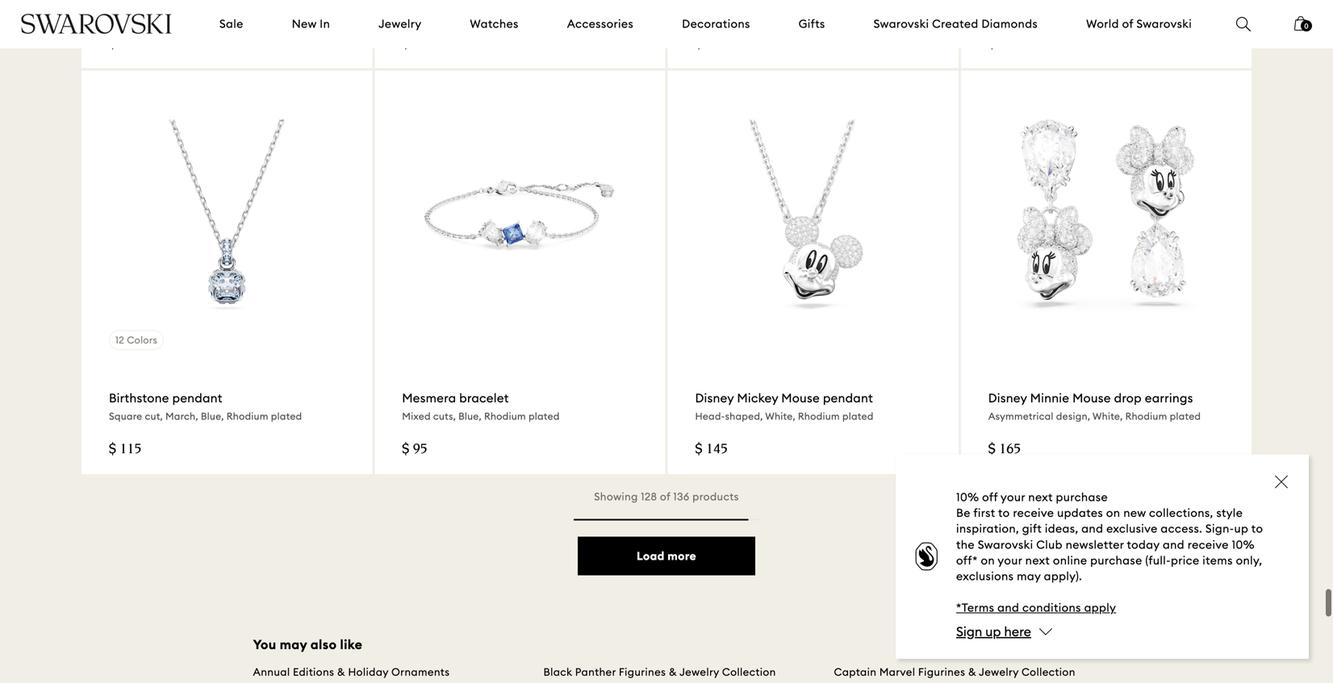Task type: locate. For each thing, give the bounding box(es) containing it.
disney minnie mouse drop earrings asymmetrical design, white, rhodium plated
[[988, 391, 1201, 422]]

0 vertical spatial up
[[1234, 522, 1249, 536]]

1 mouse from the left
[[781, 391, 820, 406]]

up inside the 10% off your next purchase be first to receive updates on new collections, style inspiration, gift ideas, and exclusive access. sign-up to the swarovski club newsletter today and receive 10% off* on your next online purchase (full-price items only, exclusions may apply).
[[1234, 522, 1249, 536]]

receive up items
[[1188, 538, 1229, 552]]

to right first
[[998, 506, 1010, 521]]

1 vertical spatial $ 95
[[402, 443, 427, 458]]

0 horizontal spatial $ 165
[[402, 37, 435, 51]]

white, down drop
[[1093, 410, 1123, 422]]

and
[[1081, 522, 1103, 536], [1163, 538, 1185, 552], [997, 601, 1019, 615]]

12 colors
[[115, 334, 157, 346]]

decorations
[[682, 17, 750, 31]]

0 vertical spatial to
[[998, 506, 1010, 521]]

swarovski left created
[[874, 17, 929, 31]]

1 moon, from the left
[[402, 4, 431, 16]]

rhodium inside birthstone pendant square cut, march, blue, rhodium plated
[[227, 410, 268, 422]]

& for black panther figurines & jewelry collection
[[669, 666, 677, 679]]

up right the sign
[[985, 624, 1001, 640]]

pendant inside birthstone pendant square cut, march, blue, rhodium plated
[[172, 391, 222, 406]]

watches link
[[470, 16, 519, 32]]

to up the only,
[[1251, 522, 1263, 536]]

of right world
[[1122, 17, 1133, 31]]

search image image
[[1236, 17, 1251, 31]]

2 horizontal spatial mixed
[[988, 4, 1017, 16]]

disney inside disney minnie mouse drop earrings asymmetrical design, white, rhodium plated
[[988, 391, 1027, 406]]

1 horizontal spatial and
[[1081, 522, 1103, 536]]

jewelry link
[[379, 16, 422, 32]]

more
[[668, 549, 696, 563]]

1 vertical spatial $ 165
[[988, 443, 1021, 458]]

0 vertical spatial of
[[1122, 17, 1133, 31]]

in
[[320, 17, 330, 31]]

purchase up updates
[[1056, 490, 1108, 505]]

your
[[1001, 490, 1025, 505], [998, 553, 1022, 568]]

0 vertical spatial and
[[1081, 522, 1103, 536]]

0 vertical spatial may
[[1017, 569, 1041, 584]]

1 horizontal spatial to
[[1251, 522, 1263, 536]]

*terms and conditions apply link
[[956, 601, 1116, 615]]

rhodium right shaped,
[[798, 410, 840, 422]]

0 horizontal spatial on
[[981, 553, 995, 568]]

may up *terms and conditions apply
[[1017, 569, 1041, 584]]

rhodium up gifts
[[760, 4, 801, 16]]

rhodium down bracelet at the left of page
[[484, 410, 526, 422]]

1 vertical spatial your
[[998, 553, 1022, 568]]

0 horizontal spatial 10%
[[956, 490, 979, 505]]

1 horizontal spatial up
[[1234, 522, 1249, 536]]

2 horizontal spatial cuts,
[[1019, 4, 1042, 16]]

only,
[[1236, 553, 1262, 568]]

next
[[1028, 490, 1053, 505], [1025, 553, 1050, 568]]

1 horizontal spatial jewelry
[[679, 666, 719, 679]]

pendant inside disney mickey mouse pendant head-shaped, white, rhodium plated
[[823, 391, 873, 406]]

mixed down mesmera
[[402, 410, 431, 422]]

1 horizontal spatial $ 165
[[988, 443, 1021, 458]]

mouse right mickey
[[781, 391, 820, 406]]

2 collection from the left
[[1022, 666, 1075, 679]]

1 horizontal spatial figurines
[[918, 666, 965, 679]]

& down the sign
[[968, 666, 976, 679]]

2 horizontal spatial jewelry
[[979, 666, 1019, 679]]

1 horizontal spatial cuts,
[[433, 410, 456, 422]]

*terms and conditions apply
[[956, 601, 1116, 615]]

accessories link
[[567, 16, 634, 32]]

receive up gift
[[1013, 506, 1054, 521]]

$ 165 down asymmetrical
[[988, 443, 1021, 458]]

0 horizontal spatial figurines
[[619, 666, 666, 679]]

annual editions & holiday ornaments link
[[253, 666, 450, 681]]

conditions
[[1022, 601, 1081, 615]]

mouse
[[781, 391, 820, 406], [1072, 391, 1111, 406]]

sign up here link
[[956, 624, 1031, 640]]

figurines right marvel
[[918, 666, 965, 679]]

on up exclusions
[[981, 553, 995, 568]]

rhodium inside mesmera bracelet mixed cuts, blue, rhodium plated
[[484, 410, 526, 422]]

annual
[[253, 666, 290, 679]]

0 horizontal spatial $ 115
[[109, 443, 142, 458]]

captain marvel figurines & jewelry collection link
[[834, 666, 1075, 681]]

head-
[[695, 410, 725, 422]]

up
[[1234, 522, 1249, 536], [985, 624, 1001, 640]]

first
[[973, 506, 995, 521]]

disney up asymmetrical
[[988, 391, 1027, 406]]

square
[[109, 410, 142, 422]]

world of swarovski link
[[1086, 16, 1192, 32]]

swarovski right world
[[1136, 17, 1192, 31]]

0 vertical spatial receive
[[1013, 506, 1054, 521]]

updates
[[1057, 506, 1103, 521]]

black
[[543, 666, 572, 679]]

white, up the decorations
[[727, 4, 757, 16]]

off
[[982, 490, 998, 505]]

0 horizontal spatial mixed
[[109, 4, 138, 16]]

purchase
[[1056, 490, 1108, 505], [1090, 553, 1142, 568]]

purchase down newsletter
[[1090, 553, 1142, 568]]

1 disney from the left
[[695, 391, 734, 406]]

1 horizontal spatial blue,
[[458, 410, 482, 422]]

$ 95 down swarovski image at the top left
[[109, 37, 134, 51]]

1 horizontal spatial &
[[669, 666, 677, 679]]

blue, inside mesmera bracelet mixed cuts, blue, rhodium plated
[[458, 410, 482, 422]]

2 figurines from the left
[[918, 666, 965, 679]]

and up newsletter
[[1081, 522, 1103, 536]]

1 horizontal spatial mixed
[[402, 410, 431, 422]]

1 vertical spatial up
[[985, 624, 1001, 640]]

$ 115 down diamonds
[[988, 37, 1021, 51]]

2 moon, from the left
[[695, 4, 725, 16]]

moon, for $ 165
[[402, 4, 431, 16]]

may right you
[[280, 637, 307, 653]]

$ 125
[[695, 37, 728, 51]]

1 vertical spatial receive
[[1188, 538, 1229, 552]]

136
[[673, 490, 690, 504]]

new
[[292, 17, 317, 31]]

rhodium inside disney minnie mouse drop earrings asymmetrical design, white, rhodium plated
[[1125, 410, 1167, 422]]

2 & from the left
[[669, 666, 677, 679]]

1 horizontal spatial of
[[1122, 17, 1133, 31]]

and down access.
[[1163, 538, 1185, 552]]

of right '128'
[[660, 490, 670, 504]]

& inside captain marvel figurines & jewelry collection link
[[968, 666, 976, 679]]

1 horizontal spatial 10%
[[1232, 538, 1255, 552]]

white, inside disney mickey mouse pendant head-shaped, white, rhodium plated
[[765, 410, 795, 422]]

2 pendant from the left
[[823, 391, 873, 406]]

1 figurines from the left
[[619, 666, 666, 679]]

1 horizontal spatial moon,
[[695, 4, 725, 16]]

1 horizontal spatial may
[[1017, 569, 1041, 584]]

$ 95 down mesmera
[[402, 443, 427, 458]]

disney mickey mouse pendant head-shaped, white, rhodium plated
[[695, 391, 874, 422]]

0 horizontal spatial $ 95
[[109, 37, 134, 51]]

swarovski down 'inspiration,'
[[978, 538, 1033, 552]]

holiday
[[348, 666, 389, 679]]

of
[[1122, 17, 1133, 31], [660, 490, 670, 504]]

up down style
[[1234, 522, 1249, 536]]

0 horizontal spatial mouse
[[781, 391, 820, 406]]

disney up the head-
[[695, 391, 734, 406]]

next down club
[[1025, 553, 1050, 568]]

cuts, down mesmera
[[433, 410, 456, 422]]

cuts,
[[140, 4, 163, 16], [1019, 4, 1042, 16], [433, 410, 456, 422]]

2 mouse from the left
[[1072, 391, 1111, 406]]

10% up be
[[956, 490, 979, 505]]

2 vertical spatial and
[[997, 601, 1019, 615]]

white,
[[727, 4, 757, 16], [765, 410, 795, 422], [1093, 410, 1123, 422]]

on
[[1106, 506, 1120, 521], [981, 553, 995, 568]]

rhodium up sale
[[190, 4, 232, 16]]

1 horizontal spatial white,
[[765, 410, 795, 422]]

1 vertical spatial on
[[981, 553, 995, 568]]

mouse inside disney mickey mouse pendant head-shaped, white, rhodium plated
[[781, 391, 820, 406]]

new
[[1123, 506, 1146, 521]]

2 horizontal spatial and
[[1163, 538, 1185, 552]]

receive
[[1013, 506, 1054, 521], [1188, 538, 1229, 552]]

to
[[998, 506, 1010, 521], [1251, 522, 1263, 536]]

mouse for minnie
[[1072, 391, 1111, 406]]

0 horizontal spatial &
[[337, 666, 345, 679]]

&
[[337, 666, 345, 679], [669, 666, 677, 679], [968, 666, 976, 679]]

1 horizontal spatial swarovski
[[978, 538, 1033, 552]]

pendant
[[172, 391, 222, 406], [823, 391, 873, 406]]

mixed cuts, pink, rhodium plated
[[109, 4, 266, 16]]

0 horizontal spatial may
[[280, 637, 307, 653]]

2 horizontal spatial white,
[[1093, 410, 1123, 422]]

gifts
[[799, 17, 825, 31]]

off*
[[956, 553, 978, 568]]

design,
[[1056, 410, 1090, 422]]

moon, up the decorations
[[695, 4, 725, 16]]

mixed left 'pink,'
[[109, 4, 138, 16]]

0 vertical spatial next
[[1028, 490, 1053, 505]]

march,
[[165, 410, 198, 422]]

your up exclusions
[[998, 553, 1022, 568]]

cuts, inside mesmera bracelet mixed cuts, blue, rhodium plated
[[433, 410, 456, 422]]

1 horizontal spatial receive
[[1188, 538, 1229, 552]]

0 horizontal spatial collection
[[722, 666, 776, 679]]

rhodium down drop
[[1125, 410, 1167, 422]]

here
[[1004, 624, 1031, 640]]

figurines right panther
[[619, 666, 666, 679]]

mouse inside disney minnie mouse drop earrings asymmetrical design, white, rhodium plated
[[1072, 391, 1111, 406]]

0 horizontal spatial receive
[[1013, 506, 1054, 521]]

apply).
[[1044, 569, 1082, 584]]

jewelry
[[379, 17, 422, 31], [679, 666, 719, 679], [979, 666, 1019, 679]]

sign
[[956, 624, 982, 640]]

blue,
[[1045, 4, 1068, 16], [201, 410, 224, 422], [458, 410, 482, 422]]

1 vertical spatial may
[[280, 637, 307, 653]]

the
[[956, 538, 975, 552]]

0 horizontal spatial blue,
[[201, 410, 224, 422]]

2 horizontal spatial &
[[968, 666, 976, 679]]

rhodium up world
[[1070, 4, 1112, 16]]

rhodium right march,
[[227, 410, 268, 422]]

marvel
[[879, 666, 915, 679]]

2 disney from the left
[[988, 391, 1027, 406]]

you
[[253, 637, 276, 653]]

moon, left multicolored, at top left
[[402, 4, 431, 16]]

0 horizontal spatial swarovski
[[874, 17, 929, 31]]

next up gift
[[1028, 490, 1053, 505]]

white, down mickey
[[765, 410, 795, 422]]

0 horizontal spatial up
[[985, 624, 1001, 640]]

swarovski inside the 10% off your next purchase be first to receive updates on new collections, style inspiration, gift ideas, and exclusive access. sign-up to the swarovski club newsletter today and receive 10% off* on your next online purchase (full-price items only, exclusions may apply).
[[978, 538, 1033, 552]]

and up the here
[[997, 601, 1019, 615]]

rhodium inside disney mickey mouse pendant head-shaped, white, rhodium plated
[[798, 410, 840, 422]]

collection
[[722, 666, 776, 679], [1022, 666, 1075, 679]]

0 vertical spatial 10%
[[956, 490, 979, 505]]

1 & from the left
[[337, 666, 345, 679]]

1 collection from the left
[[722, 666, 776, 679]]

cuts, left 'pink,'
[[140, 4, 163, 16]]

plated inside mesmera bracelet mixed cuts, blue, rhodium plated
[[528, 410, 560, 422]]

figurines inside black panther figurines & jewelry collection link
[[619, 666, 666, 679]]

mouse up design,
[[1072, 391, 1111, 406]]

disney inside disney mickey mouse pendant head-shaped, white, rhodium plated
[[695, 391, 734, 406]]

mixed for $ 95
[[109, 4, 138, 16]]

3 & from the left
[[968, 666, 976, 679]]

plated
[[235, 4, 266, 16], [573, 4, 605, 16], [804, 4, 835, 16], [1115, 4, 1146, 16], [271, 410, 302, 422], [528, 410, 560, 422], [842, 410, 874, 422], [1170, 410, 1201, 422]]

0 horizontal spatial cuts,
[[140, 4, 163, 16]]

0 vertical spatial $ 165
[[402, 37, 435, 51]]

$ 115 down square
[[109, 443, 142, 458]]

cuts, for $ 95
[[140, 4, 163, 16]]

1 horizontal spatial mouse
[[1072, 391, 1111, 406]]

collection for captain marvel figurines & jewelry collection
[[1022, 666, 1075, 679]]

swarovski
[[874, 17, 929, 31], [1136, 17, 1192, 31], [978, 538, 1033, 552]]

gift
[[1022, 522, 1042, 536]]

1 pendant from the left
[[172, 391, 222, 406]]

10% up the only,
[[1232, 538, 1255, 552]]

1 horizontal spatial disney
[[988, 391, 1027, 406]]

editions
[[293, 666, 334, 679]]

0 horizontal spatial disney
[[695, 391, 734, 406]]

0 vertical spatial on
[[1106, 506, 1120, 521]]

& inside annual editions & holiday ornaments link
[[337, 666, 345, 679]]

& right panther
[[669, 666, 677, 679]]

$ 165 down jewelry link
[[402, 37, 435, 51]]

1 horizontal spatial $ 95
[[402, 443, 427, 458]]

figurines inside captain marvel figurines & jewelry collection link
[[918, 666, 965, 679]]

1 horizontal spatial collection
[[1022, 666, 1075, 679]]

your right off
[[1001, 490, 1025, 505]]

1 vertical spatial to
[[1251, 522, 1263, 536]]

cuts, up diamonds
[[1019, 4, 1042, 16]]

0 horizontal spatial pendant
[[172, 391, 222, 406]]

0 horizontal spatial moon,
[[402, 4, 431, 16]]

on left new
[[1106, 506, 1120, 521]]

disney
[[695, 391, 734, 406], [988, 391, 1027, 406]]

0 vertical spatial $ 115
[[988, 37, 1021, 51]]

1 vertical spatial next
[[1025, 553, 1050, 568]]

& left 'holiday'
[[337, 666, 345, 679]]

0 horizontal spatial of
[[660, 490, 670, 504]]

mixed up diamonds
[[988, 4, 1017, 16]]

1 horizontal spatial pendant
[[823, 391, 873, 406]]

& inside black panther figurines & jewelry collection link
[[669, 666, 677, 679]]

products
[[692, 490, 739, 504]]



Task type: vqa. For each thing, say whether or not it's contained in the screenshot.
bigger
no



Task type: describe. For each thing, give the bounding box(es) containing it.
blue, inside birthstone pendant square cut, march, blue, rhodium plated
[[201, 410, 224, 422]]

showing
[[594, 490, 638, 504]]

0 horizontal spatial to
[[998, 506, 1010, 521]]

black panther figurines & jewelry collection link
[[543, 666, 776, 681]]

plated inside disney mickey mouse pendant head-shaped, white, rhodium plated
[[842, 410, 874, 422]]

items
[[1202, 553, 1233, 568]]

new in
[[292, 17, 330, 31]]

birthstone
[[109, 391, 169, 406]]

0 horizontal spatial white,
[[727, 4, 757, 16]]

1 vertical spatial 10%
[[1232, 538, 1255, 552]]

you may also like
[[253, 637, 363, 653]]

decorations link
[[682, 16, 750, 32]]

mickey
[[737, 391, 778, 406]]

diamonds
[[981, 17, 1038, 31]]

10% off your next purchase be first to receive updates on new collections, style inspiration, gift ideas, and exclusive access. sign-up to the swarovski club newsletter today and receive 10% off* on your next online purchase (full-price items only, exclusions may apply).
[[956, 490, 1263, 584]]

sale
[[219, 17, 243, 31]]

moon, white, rhodium plated
[[695, 4, 835, 16]]

mixed inside mesmera bracelet mixed cuts, blue, rhodium plated
[[402, 410, 431, 422]]

be
[[956, 506, 970, 521]]

128
[[641, 490, 657, 504]]

bracelet
[[459, 391, 509, 406]]

captain marvel figurines & jewelry collection
[[834, 666, 1075, 679]]

ideas,
[[1045, 522, 1078, 536]]

asymmetrical
[[988, 410, 1054, 422]]

sign-
[[1205, 522, 1234, 536]]

moon, multicolored, rose gold-tone plated
[[402, 4, 605, 16]]

collection for black panther figurines & jewelry collection
[[722, 666, 776, 679]]

swarovski created diamonds
[[874, 17, 1038, 31]]

earrings
[[1145, 391, 1193, 406]]

captain
[[834, 666, 877, 679]]

like
[[340, 637, 363, 653]]

mixed cuts, blue, rhodium plated
[[988, 4, 1146, 16]]

plated inside birthstone pendant square cut, march, blue, rhodium plated
[[271, 410, 302, 422]]

showing 128 of  136 products
[[594, 490, 739, 504]]

1 vertical spatial $ 115
[[109, 443, 142, 458]]

2 horizontal spatial blue,
[[1045, 4, 1068, 16]]

world
[[1086, 17, 1119, 31]]

1 horizontal spatial $ 115
[[988, 37, 1021, 51]]

mesmera
[[402, 391, 456, 406]]

inspiration,
[[956, 522, 1019, 536]]

new in link
[[292, 16, 330, 32]]

figurines for panther
[[619, 666, 666, 679]]

drop
[[1114, 391, 1142, 406]]

black panther figurines & jewelry collection
[[543, 666, 776, 679]]

0 vertical spatial your
[[1001, 490, 1025, 505]]

minnie
[[1030, 391, 1069, 406]]

sign up here
[[956, 624, 1031, 640]]

club
[[1036, 538, 1063, 552]]

today
[[1127, 538, 1160, 552]]

rose
[[499, 4, 522, 16]]

collections,
[[1149, 506, 1213, 521]]

jewelry for black
[[679, 666, 719, 679]]

& for captain marvel figurines & jewelry collection
[[968, 666, 976, 679]]

0 link
[[1294, 15, 1312, 42]]

created
[[932, 17, 978, 31]]

0 vertical spatial $ 95
[[109, 37, 134, 51]]

mesmera bracelet mixed cuts, blue, rhodium plated
[[402, 391, 560, 422]]

1 vertical spatial and
[[1163, 538, 1185, 552]]

pink,
[[165, 4, 188, 16]]

watches
[[470, 17, 519, 31]]

may inside the 10% off your next purchase be first to receive updates on new collections, style inspiration, gift ideas, and exclusive access. sign-up to the swarovski club newsletter today and receive 10% off* on your next online purchase (full-price items only, exclusions may apply).
[[1017, 569, 1041, 584]]

birthstone pendant square cut, march, blue, rhodium plated
[[109, 391, 302, 422]]

swarovski image
[[20, 14, 173, 34]]

shaped,
[[725, 410, 763, 422]]

plated inside disney minnie mouse drop earrings asymmetrical design, white, rhodium plated
[[1170, 410, 1201, 422]]

also
[[310, 637, 337, 653]]

cart-mobile image image
[[1294, 16, 1307, 31]]

gold-
[[524, 4, 549, 16]]

2 horizontal spatial swarovski
[[1136, 17, 1192, 31]]

*terms
[[956, 601, 994, 615]]

(full-
[[1145, 553, 1171, 568]]

cuts, for $ 115
[[1019, 4, 1042, 16]]

exclusive
[[1106, 522, 1158, 536]]

mouse for mickey
[[781, 391, 820, 406]]

cut,
[[145, 410, 163, 422]]

tone
[[549, 4, 571, 16]]

1 vertical spatial of
[[660, 490, 670, 504]]

price
[[1171, 553, 1199, 568]]

0
[[1304, 22, 1308, 30]]

load
[[637, 549, 665, 563]]

white, inside disney minnie mouse drop earrings asymmetrical design, white, rhodium plated
[[1093, 410, 1123, 422]]

swarovski created diamonds link
[[874, 16, 1038, 32]]

0 vertical spatial purchase
[[1056, 490, 1108, 505]]

0 horizontal spatial jewelry
[[379, 17, 422, 31]]

disney for disney minnie mouse drop earrings
[[988, 391, 1027, 406]]

0 horizontal spatial and
[[997, 601, 1019, 615]]

figurines for marvel
[[918, 666, 965, 679]]

mixed for $ 115
[[988, 4, 1017, 16]]

access.
[[1161, 522, 1202, 536]]

1 horizontal spatial on
[[1106, 506, 1120, 521]]

1 vertical spatial purchase
[[1090, 553, 1142, 568]]

ornaments
[[391, 666, 450, 679]]

world of swarovski
[[1086, 17, 1192, 31]]

sale link
[[219, 16, 243, 32]]

$ 145
[[695, 443, 728, 458]]

apply
[[1084, 601, 1116, 615]]

disney for disney mickey mouse pendant
[[695, 391, 734, 406]]

jewelry for captain
[[979, 666, 1019, 679]]

load more button
[[578, 537, 755, 576]]

style
[[1216, 506, 1243, 521]]

moon, for $ 125
[[695, 4, 725, 16]]

accessories
[[567, 17, 634, 31]]



